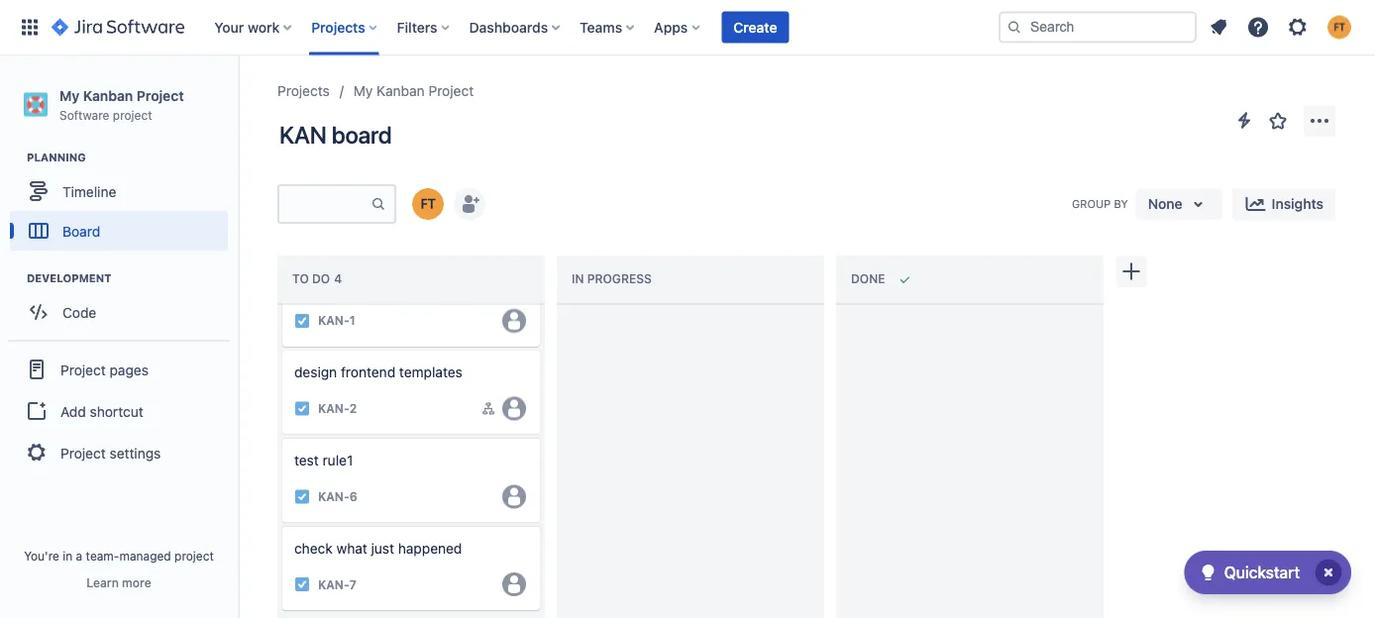 Task type: vqa. For each thing, say whether or not it's contained in the screenshot.
this
no



Task type: describe. For each thing, give the bounding box(es) containing it.
1 vertical spatial project
[[174, 549, 214, 563]]

development image
[[3, 267, 27, 291]]

insights image
[[1244, 192, 1268, 216]]

dismiss quickstart image
[[1313, 557, 1345, 589]]

projects for projects link
[[277, 83, 330, 99]]

kan-6
[[318, 490, 357, 504]]

task image for design frontend templates
[[294, 401, 310, 417]]

work
[[248, 19, 280, 35]]

project pages
[[60, 362, 149, 378]]

shortcut
[[90, 403, 143, 420]]

teams
[[580, 19, 623, 35]]

my kanban project link
[[354, 79, 474, 103]]

create issue image for create database
[[271, 249, 294, 273]]

create
[[294, 276, 335, 292]]

create button
[[722, 11, 789, 43]]

none
[[1148, 196, 1183, 212]]

sidebar navigation image
[[216, 79, 260, 119]]

board
[[332, 121, 392, 149]]

task image for test rule1
[[294, 489, 310, 505]]

kan board
[[279, 121, 392, 149]]

2 unassigned image from the top
[[502, 485, 526, 509]]

filters
[[397, 19, 438, 35]]

templates
[[399, 364, 463, 380]]

development group
[[10, 271, 237, 338]]

7
[[350, 578, 357, 592]]

board link
[[10, 211, 228, 251]]

learn
[[87, 576, 119, 590]]

create database
[[294, 276, 398, 292]]

settings
[[110, 445, 161, 461]]

team-
[[86, 549, 119, 563]]

planning group
[[10, 150, 237, 257]]

learn more button
[[87, 575, 151, 591]]

kanban for my kanban project software project
[[83, 87, 133, 104]]

design
[[294, 364, 337, 380]]

my for my kanban project
[[354, 83, 373, 99]]

happened
[[398, 540, 462, 556]]

2 unassigned image from the top
[[502, 573, 526, 597]]

kan- for database
[[318, 314, 350, 328]]

check image
[[1197, 561, 1221, 585]]

do
[[312, 272, 330, 286]]

kan-7
[[318, 578, 357, 592]]

0 of 1 child issues complete image
[[481, 401, 497, 417]]

development
[[27, 272, 111, 285]]

projects for "projects" dropdown button
[[311, 19, 365, 35]]

1
[[350, 314, 355, 328]]

notifications image
[[1207, 15, 1231, 39]]

projects link
[[277, 79, 330, 103]]

timeline
[[62, 183, 116, 199]]

by
[[1114, 197, 1129, 210]]

add shortcut
[[60, 403, 143, 420]]

project inside my kanban project software project
[[137, 87, 184, 104]]

insights button
[[1233, 188, 1336, 220]]

board
[[62, 223, 100, 239]]

my kanban project software project
[[59, 87, 184, 122]]

group by
[[1072, 197, 1129, 210]]

create issue image for test rule1
[[271, 425, 294, 449]]

learn more
[[87, 576, 151, 590]]



Task type: locate. For each thing, give the bounding box(es) containing it.
4 kan- from the top
[[318, 578, 350, 592]]

1 unassigned image from the top
[[502, 309, 526, 333]]

more image
[[1308, 109, 1332, 133]]

create issue image
[[271, 425, 294, 449], [271, 513, 294, 537]]

just
[[371, 540, 394, 556]]

kan- for rule1
[[318, 490, 350, 504]]

project right software
[[113, 108, 152, 122]]

managed
[[119, 549, 171, 563]]

3 kan- from the top
[[318, 490, 350, 504]]

project right managed in the bottom left of the page
[[174, 549, 214, 563]]

3 task image from the top
[[294, 577, 310, 593]]

you're
[[24, 549, 59, 563]]

0 vertical spatial unassigned image
[[502, 397, 526, 421]]

my up board
[[354, 83, 373, 99]]

apps button
[[648, 11, 708, 43]]

to do
[[292, 272, 330, 286]]

apps
[[654, 19, 688, 35]]

create issue image for design frontend templates
[[271, 337, 294, 361]]

create issue image up create
[[271, 249, 294, 273]]

timeline link
[[10, 172, 228, 211]]

unassigned image
[[502, 397, 526, 421], [502, 485, 526, 509]]

task image left kan-2 link
[[294, 401, 310, 417]]

frontend
[[341, 364, 396, 380]]

unassigned image
[[502, 309, 526, 333], [502, 573, 526, 597]]

2 create issue image from the top
[[271, 337, 294, 361]]

dashboards
[[469, 19, 548, 35]]

code link
[[10, 293, 228, 332]]

jira software image
[[52, 15, 185, 39], [52, 15, 185, 39]]

banner
[[0, 0, 1376, 55]]

2 kan- from the top
[[318, 402, 350, 416]]

kan- for what
[[318, 578, 350, 592]]

0 vertical spatial create issue image
[[271, 425, 294, 449]]

pages
[[110, 362, 149, 378]]

star kan board image
[[1267, 109, 1290, 133]]

test
[[294, 452, 319, 468]]

appswitcher icon image
[[18, 15, 42, 39]]

task image for check what just happened
[[294, 577, 310, 593]]

group containing project pages
[[8, 340, 230, 481]]

kanban inside my kanban project software project
[[83, 87, 133, 104]]

search image
[[1007, 19, 1023, 35]]

kan-2 link
[[318, 400, 357, 417]]

group
[[8, 340, 230, 481]]

rule1
[[323, 452, 353, 468]]

kan-2
[[318, 402, 357, 416]]

project left sidebar navigation icon
[[137, 87, 184, 104]]

Search this board text field
[[279, 186, 371, 222]]

add people image
[[458, 192, 482, 216]]

1 vertical spatial task image
[[294, 489, 310, 505]]

software
[[59, 108, 109, 122]]

task image left kan-7 link
[[294, 577, 310, 593]]

create issue image up check
[[271, 513, 294, 537]]

banner containing your work
[[0, 0, 1376, 55]]

my inside my kanban project software project
[[59, 87, 80, 104]]

0 horizontal spatial my
[[59, 87, 80, 104]]

1 task image from the top
[[294, 401, 310, 417]]

kan-1 link
[[318, 312, 355, 329]]

quickstart
[[1225, 563, 1300, 582]]

1 horizontal spatial project
[[174, 549, 214, 563]]

create issue image up test on the left bottom
[[271, 425, 294, 449]]

project settings link
[[8, 431, 230, 475]]

2 vertical spatial task image
[[294, 577, 310, 593]]

your work
[[214, 19, 280, 35]]

my kanban project
[[354, 83, 474, 99]]

1 horizontal spatial my
[[354, 83, 373, 99]]

you're in a team-managed project
[[24, 549, 214, 563]]

code
[[62, 304, 96, 320]]

create issue image down task icon
[[271, 337, 294, 361]]

planning
[[27, 151, 86, 164]]

project
[[113, 108, 152, 122], [174, 549, 214, 563]]

done
[[851, 272, 885, 286]]

your profile and settings image
[[1328, 15, 1352, 39]]

1 vertical spatial projects
[[277, 83, 330, 99]]

Search field
[[999, 11, 1197, 43]]

primary element
[[12, 0, 999, 55]]

projects up projects link
[[311, 19, 365, 35]]

what
[[337, 540, 368, 556]]

projects
[[311, 19, 365, 35], [277, 83, 330, 99]]

test rule1
[[294, 452, 353, 468]]

database
[[338, 276, 398, 292]]

design frontend templates
[[294, 364, 463, 380]]

group
[[1072, 197, 1111, 210]]

dashboards button
[[463, 11, 568, 43]]

project pages link
[[8, 348, 230, 392]]

kan- for frontend
[[318, 402, 350, 416]]

0 vertical spatial unassigned image
[[502, 309, 526, 333]]

1 vertical spatial create issue image
[[271, 337, 294, 361]]

1 unassigned image from the top
[[502, 397, 526, 421]]

automations menu button icon image
[[1233, 109, 1257, 132]]

help image
[[1247, 15, 1271, 39]]

in
[[572, 272, 584, 286]]

project settings
[[60, 445, 161, 461]]

kan-6 link
[[318, 488, 357, 505]]

a
[[76, 549, 82, 563]]

task image
[[294, 401, 310, 417], [294, 489, 310, 505], [294, 577, 310, 593]]

progress
[[587, 272, 652, 286]]

check what just happened
[[294, 540, 462, 556]]

projects up "kan"
[[277, 83, 330, 99]]

0 vertical spatial task image
[[294, 401, 310, 417]]

kan-
[[318, 314, 350, 328], [318, 402, 350, 416], [318, 490, 350, 504], [318, 578, 350, 592]]

kan- down design
[[318, 402, 350, 416]]

kanban up software
[[83, 87, 133, 104]]

1 vertical spatial create issue image
[[271, 513, 294, 537]]

settings image
[[1286, 15, 1310, 39]]

0 horizontal spatial project
[[113, 108, 152, 122]]

kanban for my kanban project
[[377, 83, 425, 99]]

1 create issue image from the top
[[271, 249, 294, 273]]

funky town image
[[412, 188, 444, 220]]

project
[[429, 83, 474, 99], [137, 87, 184, 104], [60, 362, 106, 378], [60, 445, 106, 461]]

to
[[292, 272, 309, 286]]

0 vertical spatial create issue image
[[271, 249, 294, 273]]

planning image
[[3, 146, 27, 170]]

0 of 1 child issues complete image
[[481, 401, 497, 417]]

project down add
[[60, 445, 106, 461]]

0 vertical spatial projects
[[311, 19, 365, 35]]

project up add
[[60, 362, 106, 378]]

0 horizontal spatial kanban
[[83, 87, 133, 104]]

filters button
[[391, 11, 457, 43]]

kan-7 link
[[318, 576, 357, 593]]

insights
[[1272, 196, 1324, 212]]

6
[[350, 490, 357, 504]]

2
[[350, 402, 357, 416]]

check
[[294, 540, 333, 556]]

2 task image from the top
[[294, 489, 310, 505]]

kanban up board
[[377, 83, 425, 99]]

create
[[734, 19, 777, 35]]

kanban
[[377, 83, 425, 99], [83, 87, 133, 104]]

kan- down rule1
[[318, 490, 350, 504]]

kan- right task icon
[[318, 314, 350, 328]]

1 vertical spatial unassigned image
[[502, 485, 526, 509]]

teams button
[[574, 11, 642, 43]]

add
[[60, 403, 86, 420]]

projects button
[[305, 11, 385, 43]]

create issue image
[[271, 249, 294, 273], [271, 337, 294, 361]]

1 horizontal spatial kanban
[[377, 83, 425, 99]]

kan- down what
[[318, 578, 350, 592]]

projects inside dropdown button
[[311, 19, 365, 35]]

1 kan- from the top
[[318, 314, 350, 328]]

in
[[63, 549, 73, 563]]

your
[[214, 19, 244, 35]]

more
[[122, 576, 151, 590]]

project inside my kanban project software project
[[113, 108, 152, 122]]

quickstart button
[[1185, 551, 1352, 595]]

create issue image for check what just happened
[[271, 513, 294, 537]]

to do element
[[292, 272, 346, 286]]

kan-1
[[318, 314, 355, 328]]

2 create issue image from the top
[[271, 513, 294, 537]]

in progress
[[572, 272, 652, 286]]

project down filters dropdown button
[[429, 83, 474, 99]]

create column image
[[1120, 260, 1144, 283]]

none button
[[1136, 188, 1223, 220]]

1 vertical spatial unassigned image
[[502, 573, 526, 597]]

my up software
[[59, 87, 80, 104]]

1 create issue image from the top
[[271, 425, 294, 449]]

my
[[354, 83, 373, 99], [59, 87, 80, 104]]

add shortcut button
[[8, 392, 230, 431]]

task image
[[294, 313, 310, 329]]

0 vertical spatial project
[[113, 108, 152, 122]]

my for my kanban project software project
[[59, 87, 80, 104]]

kan
[[279, 121, 327, 149]]

your work button
[[208, 11, 300, 43]]

task image left kan-6 link
[[294, 489, 310, 505]]



